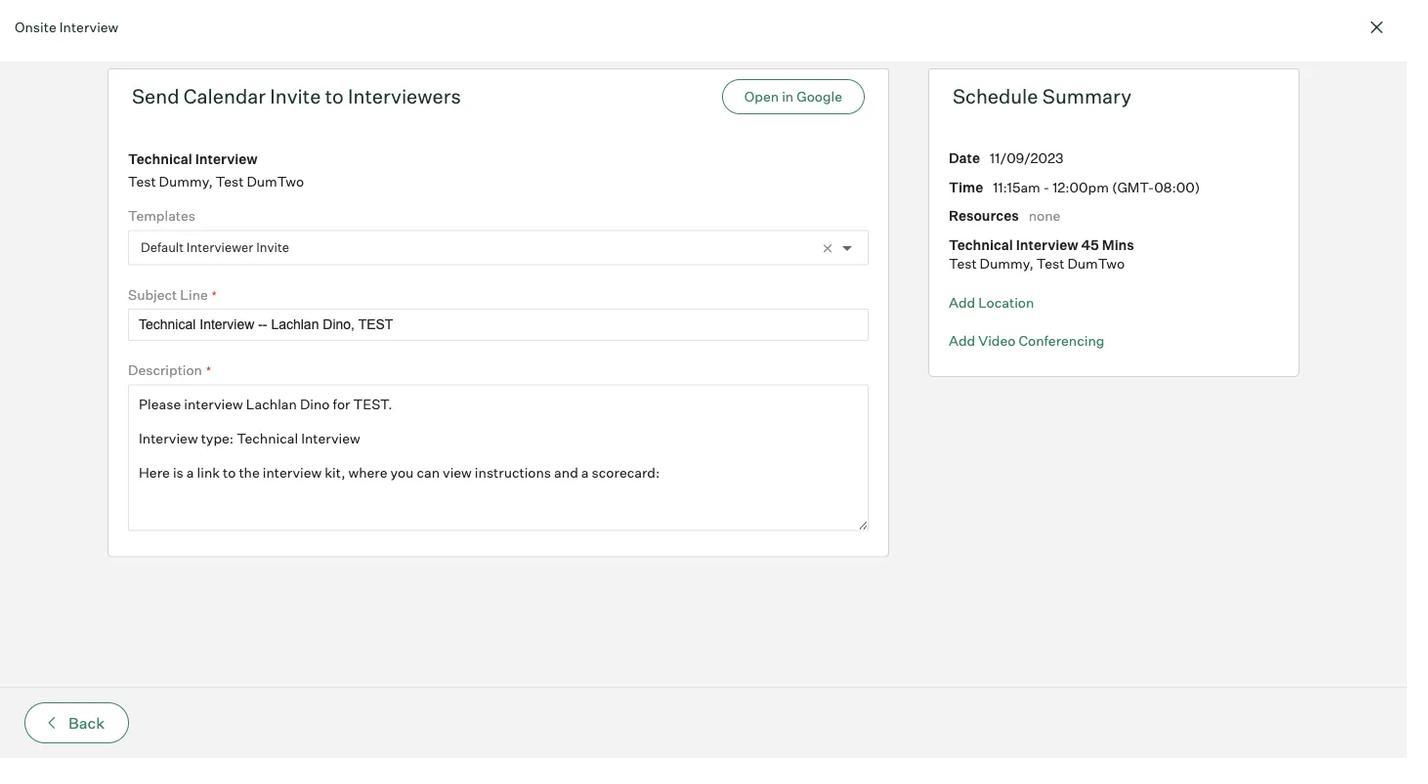 Task type: locate. For each thing, give the bounding box(es) containing it.
0 horizontal spatial dumtwo
[[247, 172, 304, 190]]

subject line
[[128, 286, 208, 303]]

1 horizontal spatial dummy,
[[980, 255, 1034, 272]]

add inside 'add location' link
[[949, 294, 975, 311]]

interview inside technical interview 45 mins test dummy, test dumtwo
[[1016, 236, 1078, 253]]

0 vertical spatial interview
[[59, 18, 119, 35]]

1 horizontal spatial dumtwo
[[1067, 255, 1125, 272]]

dumtwo inside technical interview test dummy, test dumtwo
[[247, 172, 304, 190]]

time
[[949, 178, 983, 195]]

0 vertical spatial invite
[[270, 84, 321, 108]]

0 horizontal spatial -
[[1043, 178, 1050, 195]]

0 vertical spatial technical
[[128, 150, 192, 168]]

08:00
[[1154, 178, 1195, 195]]

11:15am
[[993, 178, 1040, 195]]

description
[[128, 362, 202, 379]]

onsite
[[15, 18, 56, 35]]

dummy, up location
[[980, 255, 1034, 272]]

test
[[128, 172, 156, 190], [216, 172, 244, 190], [949, 255, 977, 272], [1037, 255, 1064, 272]]

video
[[978, 332, 1016, 349]]

0 horizontal spatial dummy,
[[159, 172, 213, 190]]

resources
[[949, 207, 1019, 224]]

12:00pm
[[1053, 178, 1109, 195]]

1 add from the top
[[949, 294, 975, 311]]

2 add from the top
[[949, 332, 975, 349]]

dumtwo inside technical interview 45 mins test dummy, test dumtwo
[[1067, 255, 1125, 272]]

open
[[744, 88, 779, 105]]

1 - from the left
[[1043, 178, 1050, 195]]

test down none at the top right of the page
[[1037, 255, 1064, 272]]

date 11/09/2023
[[949, 150, 1064, 167]]

add
[[949, 294, 975, 311], [949, 332, 975, 349]]

None text field
[[128, 309, 869, 341]]

dummy, up templates
[[159, 172, 213, 190]]

technical interview 45 mins test dummy, test dumtwo
[[949, 236, 1134, 272]]

technical for technical interview 45 mins test dummy, test dumtwo
[[949, 236, 1013, 253]]

0 vertical spatial dummy,
[[159, 172, 213, 190]]

add left location
[[949, 294, 975, 311]]

test up add location
[[949, 255, 977, 272]]

1 vertical spatial technical
[[949, 236, 1013, 253]]

(gmt
[[1112, 178, 1148, 195]]

11/09/2023
[[990, 150, 1064, 167]]

date
[[949, 150, 980, 167]]

interviewers
[[348, 84, 461, 108]]

0 horizontal spatial technical
[[128, 150, 192, 168]]

0 horizontal spatial interview
[[59, 18, 119, 35]]

1 horizontal spatial -
[[1148, 178, 1154, 195]]

invite left to
[[270, 84, 321, 108]]

add left the video on the right top of page
[[949, 332, 975, 349]]

2 horizontal spatial interview
[[1016, 236, 1078, 253]]

interview for onsite interview
[[59, 18, 119, 35]]

invite right interviewer
[[256, 240, 289, 255]]

dumtwo down 45
[[1067, 255, 1125, 272]]

resources none
[[949, 207, 1061, 224]]

add video conferencing link
[[949, 332, 1105, 349]]

interview
[[59, 18, 119, 35], [195, 150, 258, 168], [1016, 236, 1078, 253]]

0 vertical spatial add
[[949, 294, 975, 311]]

dummy, inside technical interview 45 mins test dummy, test dumtwo
[[980, 255, 1034, 272]]

test up templates
[[128, 172, 156, 190]]

dummy,
[[159, 172, 213, 190], [980, 255, 1034, 272]]

technical
[[128, 150, 192, 168], [949, 236, 1013, 253]]

1 vertical spatial dummy,
[[980, 255, 1034, 272]]

interview down none at the top right of the page
[[1016, 236, 1078, 253]]

- up none at the top right of the page
[[1043, 178, 1050, 195]]

add video conferencing
[[949, 332, 1105, 349]]

1 horizontal spatial interview
[[195, 150, 258, 168]]

send calendar invite to interviewers
[[132, 84, 461, 108]]

1 horizontal spatial technical
[[949, 236, 1013, 253]]

1 vertical spatial dumtwo
[[1067, 255, 1125, 272]]

technical inside technical interview 45 mins test dummy, test dumtwo
[[949, 236, 1013, 253]]

interview inside technical interview test dummy, test dumtwo
[[195, 150, 258, 168]]

-
[[1043, 178, 1050, 195], [1148, 178, 1154, 195]]

dumtwo
[[247, 172, 304, 190], [1067, 255, 1125, 272]]

1 vertical spatial add
[[949, 332, 975, 349]]

templates
[[128, 207, 195, 224]]

technical up templates
[[128, 150, 192, 168]]

technical inside technical interview test dummy, test dumtwo
[[128, 150, 192, 168]]

interview down the calendar
[[195, 150, 258, 168]]

invite
[[270, 84, 321, 108], [256, 240, 289, 255]]

technical down resources
[[949, 236, 1013, 253]]

back
[[68, 713, 105, 733]]

1 vertical spatial invite
[[256, 240, 289, 255]]

interview for technical interview 45 mins test dummy, test dumtwo
[[1016, 236, 1078, 253]]

interview for technical interview test dummy, test dumtwo
[[195, 150, 258, 168]]

2 vertical spatial interview
[[1016, 236, 1078, 253]]

0 vertical spatial dumtwo
[[247, 172, 304, 190]]

- left )
[[1148, 178, 1154, 195]]

in
[[782, 88, 794, 105]]

none
[[1029, 207, 1061, 224]]

interview right onsite
[[59, 18, 119, 35]]

dumtwo up interviewer
[[247, 172, 304, 190]]

1 vertical spatial interview
[[195, 150, 258, 168]]

open in google button
[[722, 79, 865, 114]]



Task type: vqa. For each thing, say whether or not it's contained in the screenshot.
2nd Aug from the right
no



Task type: describe. For each thing, give the bounding box(es) containing it.
interviewer
[[186, 240, 253, 255]]

location
[[978, 294, 1034, 311]]

google
[[797, 88, 842, 105]]

add for add video conferencing
[[949, 332, 975, 349]]

onsite interview
[[15, 18, 119, 35]]

calendar
[[184, 84, 266, 108]]

2 - from the left
[[1148, 178, 1154, 195]]

invite for calendar
[[270, 84, 321, 108]]

45
[[1081, 236, 1099, 253]]

Please interview Lachlan Dino for TEST.  Interview type: Technical Interview  Here is a link to the interview kit, where you can view instructions and a scorecard: text field
[[128, 385, 869, 531]]

technical for technical interview test dummy, test dumtwo
[[128, 150, 192, 168]]

add location
[[949, 294, 1034, 311]]

add location link
[[949, 293, 1034, 312]]

send
[[132, 84, 179, 108]]

subject
[[128, 286, 177, 303]]

back button
[[24, 703, 129, 744]]

schedule
[[953, 84, 1038, 108]]

open in google
[[744, 88, 842, 105]]

invite for interviewer
[[256, 240, 289, 255]]

line
[[180, 286, 208, 303]]

technical interview test dummy, test dumtwo
[[128, 150, 304, 190]]

default interviewer invite
[[141, 240, 289, 255]]

to
[[325, 84, 344, 108]]

default
[[141, 240, 184, 255]]

mins
[[1102, 236, 1134, 253]]

add for add location
[[949, 294, 975, 311]]

summary
[[1042, 84, 1132, 108]]

close image
[[1365, 16, 1389, 39]]

schedule summary
[[953, 84, 1132, 108]]

test up interviewer
[[216, 172, 244, 190]]

dummy, inside technical interview test dummy, test dumtwo
[[159, 172, 213, 190]]

conferencing
[[1019, 332, 1105, 349]]

)
[[1195, 178, 1200, 195]]

time 11:15am - 12:00pm (gmt -08:00 )
[[949, 178, 1200, 195]]



